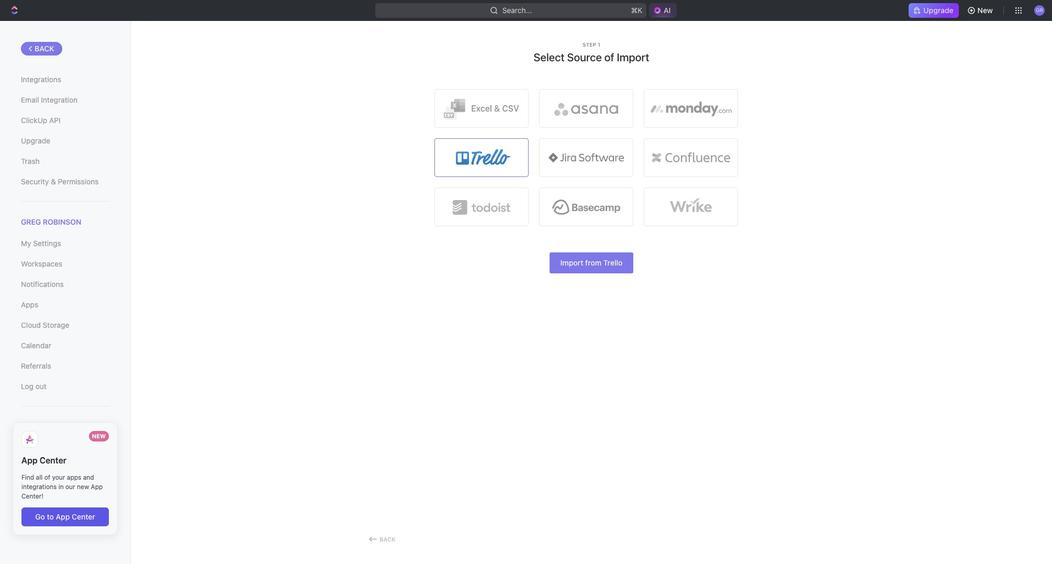 Task type: describe. For each thing, give the bounding box(es) containing it.
new button
[[963, 2, 1000, 19]]

all
[[36, 474, 43, 481]]

settings
[[33, 239, 61, 248]]

ai button
[[649, 3, 677, 18]]

of inside 'find all of your apps and integrations in our new app center!'
[[44, 474, 50, 481]]

of inside the step 1 select source of import
[[605, 51, 615, 63]]

back link
[[21, 42, 62, 56]]

cloud
[[21, 321, 41, 329]]

your
[[52, 474, 65, 481]]

excel & csv link
[[435, 89, 529, 128]]

to
[[47, 512, 54, 521]]

app inside button
[[56, 512, 70, 521]]

gr button
[[1032, 2, 1048, 19]]

my
[[21, 239, 31, 248]]

import from trello button
[[550, 252, 634, 273]]

0 horizontal spatial upgrade
[[21, 136, 50, 145]]

workspaces
[[21, 259, 62, 268]]

0 vertical spatial app
[[21, 456, 38, 465]]

notifications
[[21, 280, 64, 289]]

go
[[35, 512, 45, 521]]

go to app center
[[35, 512, 95, 521]]

log out
[[21, 382, 47, 391]]

email
[[21, 95, 39, 104]]

integrations
[[21, 483, 57, 491]]

ai
[[664, 6, 671, 15]]

security
[[21, 177, 49, 186]]

find all of your apps and integrations in our new app center!
[[21, 474, 103, 500]]

our
[[65, 483, 75, 491]]

api
[[49, 116, 61, 125]]

and
[[83, 474, 94, 481]]

from
[[586, 258, 602, 267]]

calendar link
[[21, 337, 109, 355]]

integration
[[41, 95, 78, 104]]

greg
[[21, 217, 41, 226]]

clickup api
[[21, 116, 61, 125]]

0 vertical spatial upgrade
[[924, 6, 954, 15]]

excel & csv
[[471, 104, 519, 113]]

log out link
[[21, 378, 109, 395]]

1
[[598, 41, 601, 48]]

import from trello
[[561, 258, 623, 267]]

referrals link
[[21, 357, 109, 375]]

& for security
[[51, 177, 56, 186]]

& for excel
[[494, 104, 500, 113]]

source
[[567, 51, 602, 63]]

workspaces link
[[21, 255, 109, 273]]

back link
[[369, 535, 396, 543]]

⌘k
[[631, 6, 643, 15]]

storage
[[43, 321, 69, 329]]



Task type: locate. For each thing, give the bounding box(es) containing it.
center inside button
[[72, 512, 95, 521]]

app
[[21, 456, 38, 465], [91, 483, 103, 491], [56, 512, 70, 521]]

trello
[[604, 258, 623, 267]]

app inside 'find all of your apps and integrations in our new app center!'
[[91, 483, 103, 491]]

0 horizontal spatial upgrade link
[[21, 132, 109, 150]]

0 vertical spatial new
[[978, 6, 993, 15]]

app down and on the left of page
[[91, 483, 103, 491]]

center up your
[[40, 456, 67, 465]]

app up find
[[21, 456, 38, 465]]

integrations link
[[21, 71, 109, 89]]

of
[[605, 51, 615, 63], [44, 474, 50, 481]]

select
[[534, 51, 565, 63]]

excel
[[471, 104, 492, 113]]

1 horizontal spatial import
[[617, 51, 650, 63]]

import
[[617, 51, 650, 63], [561, 258, 584, 267]]

cloud storage
[[21, 321, 69, 329]]

1 horizontal spatial upgrade link
[[909, 3, 959, 18]]

upgrade
[[924, 6, 954, 15], [21, 136, 50, 145]]

0 vertical spatial upgrade link
[[909, 3, 959, 18]]

1 horizontal spatial upgrade
[[924, 6, 954, 15]]

& inside the excel & csv link
[[494, 104, 500, 113]]

import left from
[[561, 258, 584, 267]]

email integration
[[21, 95, 78, 104]]

import inside button
[[561, 258, 584, 267]]

2 vertical spatial app
[[56, 512, 70, 521]]

of right source
[[605, 51, 615, 63]]

new
[[978, 6, 993, 15], [92, 433, 106, 439]]

upgrade down clickup
[[21, 136, 50, 145]]

1 vertical spatial app
[[91, 483, 103, 491]]

apps
[[21, 300, 38, 309]]

out
[[35, 382, 47, 391]]

gr
[[1036, 7, 1044, 13]]

log
[[21, 382, 33, 391]]

new inside button
[[978, 6, 993, 15]]

permissions
[[58, 177, 99, 186]]

upgrade left 'new' button
[[924, 6, 954, 15]]

center
[[40, 456, 67, 465], [72, 512, 95, 521]]

email integration link
[[21, 91, 109, 109]]

clickup api link
[[21, 112, 109, 129]]

0 horizontal spatial of
[[44, 474, 50, 481]]

my settings link
[[21, 235, 109, 253]]

1 vertical spatial upgrade link
[[21, 132, 109, 150]]

integrations
[[21, 75, 61, 84]]

app right to
[[56, 512, 70, 521]]

1 vertical spatial new
[[92, 433, 106, 439]]

0 horizontal spatial &
[[51, 177, 56, 186]]

security & permissions
[[21, 177, 99, 186]]

1 horizontal spatial new
[[978, 6, 993, 15]]

1 vertical spatial &
[[51, 177, 56, 186]]

0 horizontal spatial app
[[21, 456, 38, 465]]

& inside security & permissions link
[[51, 177, 56, 186]]

of right 'all'
[[44, 474, 50, 481]]

0 horizontal spatial center
[[40, 456, 67, 465]]

1 vertical spatial center
[[72, 512, 95, 521]]

trash link
[[21, 152, 109, 170]]

new
[[77, 483, 89, 491]]

& left "csv"
[[494, 104, 500, 113]]

1 vertical spatial upgrade
[[21, 136, 50, 145]]

cloud storage link
[[21, 316, 109, 334]]

in
[[58, 483, 64, 491]]

notifications link
[[21, 276, 109, 293]]

1 vertical spatial of
[[44, 474, 50, 481]]

0 vertical spatial import
[[617, 51, 650, 63]]

1 horizontal spatial of
[[605, 51, 615, 63]]

1 horizontal spatial center
[[72, 512, 95, 521]]

import inside the step 1 select source of import
[[617, 51, 650, 63]]

upgrade link
[[909, 3, 959, 18], [21, 132, 109, 150]]

apps link
[[21, 296, 109, 314]]

robinson
[[43, 217, 81, 226]]

go to app center button
[[21, 508, 109, 526]]

& right security
[[51, 177, 56, 186]]

center!
[[21, 492, 43, 500]]

clickup
[[21, 116, 47, 125]]

center down the new
[[72, 512, 95, 521]]

referrals
[[21, 361, 51, 370]]

back
[[35, 44, 54, 53]]

import down ⌘k in the top of the page
[[617, 51, 650, 63]]

search...
[[502, 6, 532, 15]]

0 vertical spatial of
[[605, 51, 615, 63]]

security & permissions link
[[21, 173, 109, 191]]

calendar
[[21, 341, 51, 350]]

0 vertical spatial center
[[40, 456, 67, 465]]

csv
[[502, 104, 519, 113]]

1 horizontal spatial &
[[494, 104, 500, 113]]

upgrade link up trash link
[[21, 132, 109, 150]]

1 horizontal spatial app
[[56, 512, 70, 521]]

back
[[380, 536, 396, 543]]

apps
[[67, 474, 81, 481]]

trash
[[21, 157, 40, 165]]

step 1 select source of import
[[534, 41, 650, 63]]

2 horizontal spatial app
[[91, 483, 103, 491]]

&
[[494, 104, 500, 113], [51, 177, 56, 186]]

greg robinson
[[21, 217, 81, 226]]

step
[[583, 41, 597, 48]]

upgrade link left 'new' button
[[909, 3, 959, 18]]

0 horizontal spatial import
[[561, 258, 584, 267]]

0 horizontal spatial new
[[92, 433, 106, 439]]

app center
[[21, 456, 67, 465]]

find
[[21, 474, 34, 481]]

0 vertical spatial &
[[494, 104, 500, 113]]

1 vertical spatial import
[[561, 258, 584, 267]]

my settings
[[21, 239, 61, 248]]



Task type: vqa. For each thing, say whether or not it's contained in the screenshot.
LOCATION.
no



